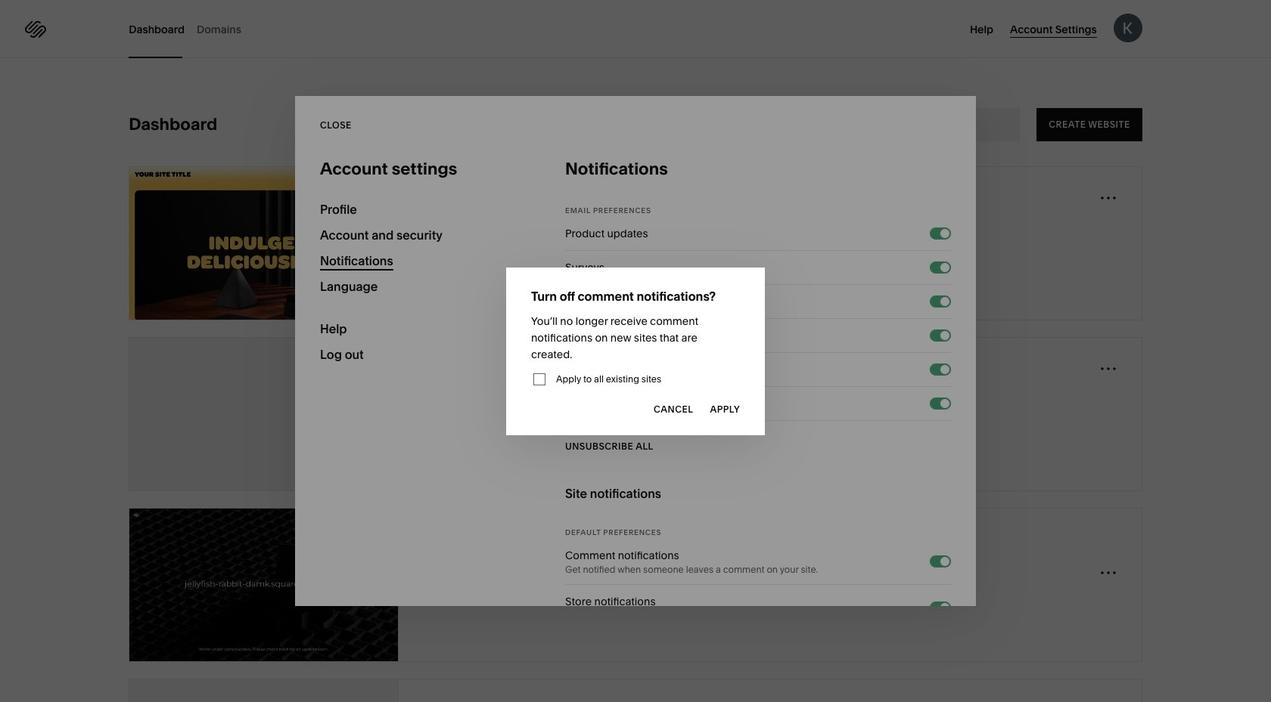 Task type: locate. For each thing, give the bounding box(es) containing it.
tab list
[[129, 0, 253, 58]]

dialog
[[506, 267, 765, 435]]

Search field
[[896, 117, 987, 133]]



Task type: vqa. For each thing, say whether or not it's contained in the screenshot.
SEARCH field at the top
yes



